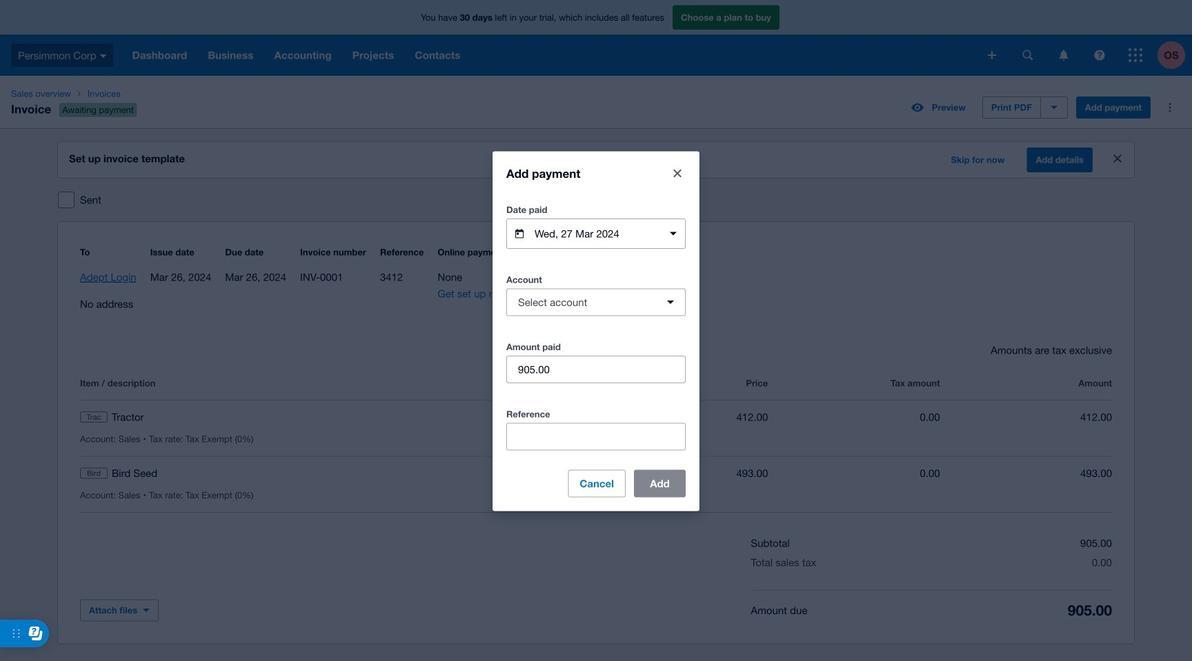 Task type: describe. For each thing, give the bounding box(es) containing it.
0.00 text field
[[507, 357, 685, 383]]

3 column header from the left
[[596, 375, 768, 392]]

1 column header from the left
[[80, 375, 424, 392]]

5 column header from the left
[[940, 375, 1112, 392]]

3 row from the top
[[80, 457, 1112, 513]]

close image
[[1113, 155, 1122, 163]]

2 row from the top
[[80, 401, 1112, 457]]

2 column header from the left
[[424, 375, 596, 392]]



Task type: locate. For each thing, give the bounding box(es) containing it.
row group
[[80, 400, 1112, 513]]

dialog
[[493, 151, 700, 512]]

1 row from the top
[[80, 375, 1112, 400]]

None text field
[[507, 424, 685, 450]]

banner
[[0, 0, 1192, 76]]

cell
[[80, 409, 424, 426], [424, 409, 596, 426], [596, 409, 768, 426], [768, 409, 940, 426], [940, 409, 1112, 426], [80, 465, 424, 482], [424, 465, 596, 482], [596, 465, 768, 482], [768, 465, 940, 482], [940, 465, 1112, 482]]

4 column header from the left
[[768, 375, 940, 392]]

row
[[80, 375, 1112, 400], [80, 401, 1112, 457], [80, 457, 1112, 513]]

table
[[80, 359, 1112, 513]]

column header
[[80, 375, 424, 392], [424, 375, 596, 392], [596, 375, 768, 392], [768, 375, 940, 392], [940, 375, 1112, 392]]

svg image
[[1129, 48, 1142, 62], [1023, 50, 1033, 60], [1059, 50, 1068, 60], [1094, 50, 1105, 60], [988, 51, 996, 59], [100, 54, 107, 58]]



Task type: vqa. For each thing, say whether or not it's contained in the screenshot.
full
no



